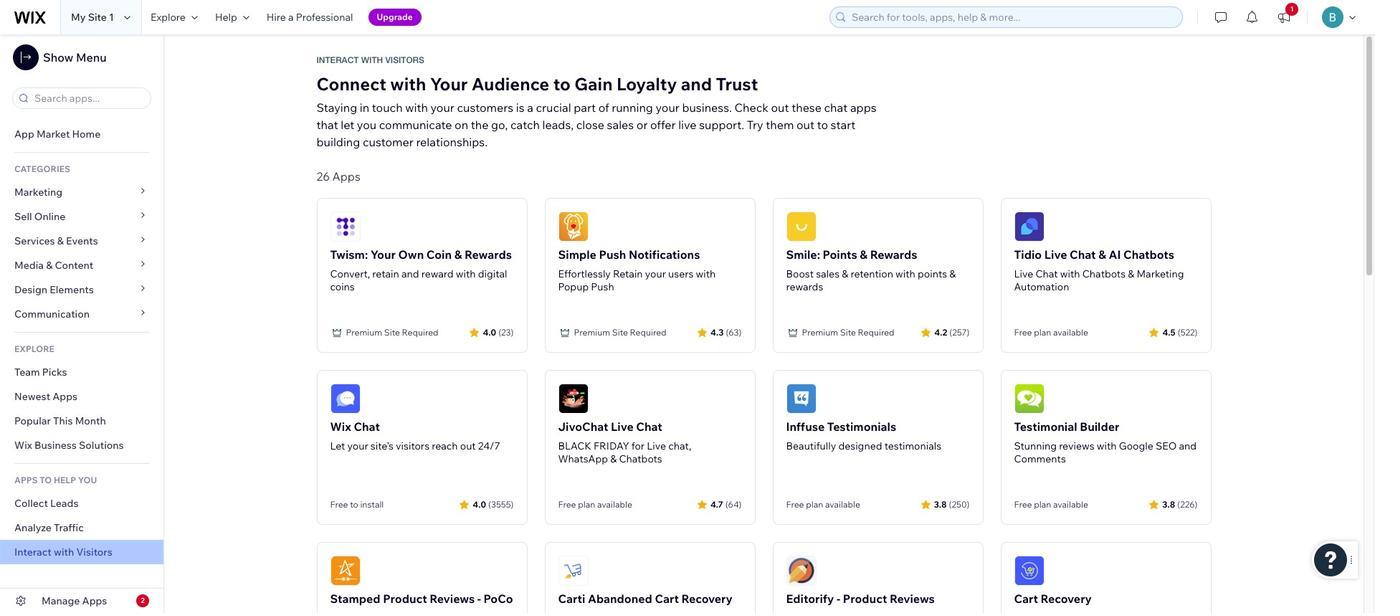 Task type: locate. For each thing, give the bounding box(es) containing it.
points
[[918, 267, 947, 280]]

0 horizontal spatial wix
[[14, 439, 32, 452]]

chat up site's
[[354, 420, 380, 434]]

required for rewards
[[402, 327, 439, 338]]

try
[[747, 118, 763, 132]]

4.0 left (23)
[[483, 327, 496, 337]]

2 premium site required from the left
[[574, 327, 667, 338]]

sales down running
[[607, 118, 634, 132]]

0 horizontal spatial a
[[288, 11, 294, 24]]

interact with visitors down traffic
[[14, 546, 112, 559]]

2 3.8 from the left
[[1163, 499, 1176, 510]]

1 vertical spatial chatbots
[[1083, 267, 1126, 280]]

-
[[477, 592, 481, 606]]

tidio live chat & ai chatbots live chat with chatbots & marketing automation
[[1014, 247, 1184, 293]]

4.0 left (3555)
[[473, 499, 486, 510]]

smile: points & rewards logo image
[[786, 212, 816, 242]]

1 required from the left
[[402, 327, 439, 338]]

1 horizontal spatial premium
[[574, 327, 610, 338]]

site for smile: points & rewards
[[840, 327, 856, 338]]

3.8 left the (226)
[[1163, 499, 1176, 510]]

plan down beautifully
[[806, 499, 823, 510]]

1 horizontal spatial a
[[527, 100, 533, 115]]

chatbots down ai at the top right of the page
[[1083, 267, 1126, 280]]

required for sales
[[858, 327, 895, 338]]

0 horizontal spatial recovery
[[682, 592, 733, 606]]

touch
[[372, 100, 403, 115]]

3.8 left (250)
[[934, 499, 947, 510]]

premium for twism:
[[346, 327, 382, 338]]

reach
[[432, 440, 458, 452]]

out left 24/7
[[460, 440, 476, 452]]

1 inside button
[[1290, 4, 1294, 14]]

1 horizontal spatial marketing
[[1137, 267, 1184, 280]]

&
[[57, 234, 64, 247], [454, 247, 462, 262], [860, 247, 868, 262], [1099, 247, 1106, 262], [46, 259, 53, 272], [842, 267, 849, 280], [950, 267, 956, 280], [1128, 267, 1135, 280], [610, 452, 617, 465]]

0 vertical spatial your
[[430, 73, 468, 95]]

2 rewards from the left
[[870, 247, 918, 262]]

free for black
[[558, 499, 576, 510]]

to inside the "staying in touch with your customers is a crucial part of running your business. check out these chat apps that let you communicate on the go, catch leads, close sales or offer live support. try them out to start building customer relationships."
[[817, 118, 828, 132]]

app
[[14, 128, 34, 141]]

visitors
[[385, 55, 424, 65], [76, 546, 112, 559]]

chatbots left chat,
[[619, 452, 662, 465]]

offer
[[650, 118, 676, 132]]

1 vertical spatial 4.0
[[473, 499, 486, 510]]

26 apps
[[317, 169, 361, 184]]

premium down popup at the left of the page
[[574, 327, 610, 338]]

0 horizontal spatial 3.8
[[934, 499, 947, 510]]

premium down coins
[[346, 327, 382, 338]]

3 premium site required from the left
[[802, 327, 895, 338]]

0 horizontal spatial product
[[383, 592, 427, 606]]

interact with visitors up connect
[[317, 55, 424, 65]]

gain
[[575, 73, 613, 95]]

1 horizontal spatial to
[[553, 73, 571, 95]]

2 premium from the left
[[574, 327, 610, 338]]

free down automation at the top
[[1014, 327, 1032, 338]]

1 3.8 from the left
[[934, 499, 947, 510]]

free plan available down beautifully
[[786, 499, 860, 510]]

media
[[14, 259, 44, 272]]

live right for
[[647, 440, 666, 452]]

premium site required
[[346, 327, 439, 338], [574, 327, 667, 338], [802, 327, 895, 338]]

premium site required for coin
[[346, 327, 439, 338]]

1 horizontal spatial 1
[[1290, 4, 1294, 14]]

marketing
[[14, 186, 63, 199], [1137, 267, 1184, 280]]

analyze
[[14, 521, 52, 534]]

wix chat logo image
[[330, 384, 360, 414]]

rewards up digital
[[465, 247, 512, 262]]

free for reviews
[[1014, 499, 1032, 510]]

product right stamped
[[383, 592, 427, 606]]

2 vertical spatial out
[[460, 440, 476, 452]]

to left 'install'
[[350, 499, 358, 510]]

and inside testimonial builder stunning reviews with google seo and comments
[[1179, 440, 1197, 452]]

2 reviews from the left
[[890, 592, 935, 606]]

your up communicate at the top of the page
[[431, 100, 455, 115]]

2 vertical spatial chatbots
[[619, 452, 662, 465]]

interact down the analyze
[[14, 546, 51, 559]]

0 horizontal spatial required
[[402, 327, 439, 338]]

a right is
[[527, 100, 533, 115]]

site
[[88, 11, 107, 24], [384, 327, 400, 338], [612, 327, 628, 338], [840, 327, 856, 338]]

apps
[[850, 100, 877, 115]]

wix inside sidebar element
[[14, 439, 32, 452]]

twism: your own coin & rewards convert, retain and reward with digital coins
[[330, 247, 512, 293]]

0 horizontal spatial interact
[[14, 546, 51, 559]]

product right the ‑
[[843, 592, 887, 606]]

your inside twism: your own coin & rewards convert, retain and reward with digital coins
[[371, 247, 396, 262]]

apps for 26 apps
[[332, 169, 361, 184]]

your up retain
[[371, 247, 396, 262]]

rewards
[[786, 280, 823, 293]]

0 vertical spatial out
[[771, 100, 789, 115]]

marketing inside tidio live chat & ai chatbots live chat with chatbots & marketing automation
[[1137, 267, 1184, 280]]

0 horizontal spatial premium
[[346, 327, 382, 338]]

available down automation at the top
[[1053, 327, 1088, 338]]

1 cart from the left
[[655, 592, 679, 606]]

customers
[[457, 100, 514, 115]]

plan down whatsapp
[[578, 499, 595, 510]]

1 premium site required from the left
[[346, 327, 439, 338]]

available down whatsapp
[[597, 499, 632, 510]]

free plan available
[[1014, 327, 1088, 338], [558, 499, 632, 510], [786, 499, 860, 510], [1014, 499, 1088, 510]]

0 horizontal spatial interact with visitors
[[14, 546, 112, 559]]

your right let
[[347, 440, 368, 452]]

marketing inside sidebar element
[[14, 186, 63, 199]]

free down whatsapp
[[558, 499, 576, 510]]

1 vertical spatial wix
[[14, 439, 32, 452]]

free
[[1014, 327, 1032, 338], [330, 499, 348, 510], [558, 499, 576, 510], [786, 499, 804, 510], [1014, 499, 1032, 510]]

rewards up retention
[[870, 247, 918, 262]]

apps
[[14, 475, 38, 485]]

free plan available for &
[[1014, 327, 1088, 338]]

chat down tidio
[[1036, 267, 1058, 280]]

1 vertical spatial marketing
[[1137, 267, 1184, 280]]

marketing down categories
[[14, 186, 63, 199]]

0 vertical spatial apps
[[332, 169, 361, 184]]

0 horizontal spatial rewards
[[465, 247, 512, 262]]

collect leads
[[14, 497, 78, 510]]

available for reviews
[[1053, 499, 1088, 510]]

push
[[599, 247, 626, 262], [591, 280, 614, 293]]

and
[[681, 73, 712, 95], [401, 267, 419, 280], [1179, 440, 1197, 452]]

free plan available for reviews
[[1014, 499, 1088, 510]]

1 horizontal spatial required
[[630, 327, 667, 338]]

your down notifications
[[645, 267, 666, 280]]

3 premium from the left
[[802, 327, 838, 338]]

0 horizontal spatial reviews
[[430, 592, 475, 606]]

2 vertical spatial apps
[[82, 594, 107, 607]]

1 horizontal spatial interact with visitors
[[317, 55, 424, 65]]

2 product from the left
[[843, 592, 887, 606]]

out inside 'wix chat let your site's visitors reach out 24/7'
[[460, 440, 476, 452]]

1 vertical spatial interact with visitors
[[14, 546, 112, 559]]

and right seo
[[1179, 440, 1197, 452]]

free left 'install'
[[330, 499, 348, 510]]

with inside simple push notifications effortlessly retain your users with popup push
[[696, 267, 716, 280]]

out down these
[[797, 118, 815, 132]]

cart recovery logo image
[[1014, 556, 1044, 586]]

menu
[[76, 50, 107, 65]]

2 horizontal spatial premium site required
[[802, 327, 895, 338]]

1 horizontal spatial reviews
[[890, 592, 935, 606]]

1 horizontal spatial premium site required
[[574, 327, 667, 338]]

free plan available down automation at the top
[[1014, 327, 1088, 338]]

you
[[357, 118, 377, 132]]

stunning
[[1014, 440, 1057, 452]]

live
[[1045, 247, 1067, 262], [1014, 267, 1034, 280], [611, 420, 634, 434], [647, 440, 666, 452]]

1 vertical spatial to
[[817, 118, 828, 132]]

required down retention
[[858, 327, 895, 338]]

1 horizontal spatial wix
[[330, 420, 351, 434]]

push right popup at the left of the page
[[591, 280, 614, 293]]

0 vertical spatial sales
[[607, 118, 634, 132]]

0 vertical spatial marketing
[[14, 186, 63, 199]]

communicate
[[379, 118, 452, 132]]

elements
[[50, 283, 94, 296]]

with inside tidio live chat & ai chatbots live chat with chatbots & marketing automation
[[1060, 267, 1080, 280]]

1 horizontal spatial sales
[[816, 267, 840, 280]]

collect leads link
[[0, 491, 163, 516]]

and down own
[[401, 267, 419, 280]]

0 horizontal spatial your
[[371, 247, 396, 262]]

0 vertical spatial a
[[288, 11, 294, 24]]

google
[[1119, 440, 1154, 452]]

install
[[360, 499, 384, 510]]

solutions
[[79, 439, 124, 452]]

leads,
[[542, 118, 574, 132]]

0 vertical spatial and
[[681, 73, 712, 95]]

help
[[54, 475, 76, 485]]

1 horizontal spatial cart
[[1014, 592, 1038, 606]]

0 horizontal spatial apps
[[53, 390, 77, 403]]

reviews
[[430, 592, 475, 606], [890, 592, 935, 606]]

rewards inside smile: points & rewards boost sales & retention with points & rewards
[[870, 247, 918, 262]]

wix up let
[[330, 420, 351, 434]]

apps right manage at bottom left
[[82, 594, 107, 607]]

simple push notifications logo image
[[558, 212, 588, 242]]

required down retain
[[630, 327, 667, 338]]

0 vertical spatial wix
[[330, 420, 351, 434]]

retain
[[613, 267, 643, 280]]

chat up for
[[636, 420, 662, 434]]

site for simple push notifications
[[612, 327, 628, 338]]

wix down 'popular'
[[14, 439, 32, 452]]

0 horizontal spatial cart
[[655, 592, 679, 606]]

1 horizontal spatial and
[[681, 73, 712, 95]]

0 horizontal spatial marketing
[[14, 186, 63, 199]]

available down designed
[[825, 499, 860, 510]]

premium
[[346, 327, 382, 338], [574, 327, 610, 338], [802, 327, 838, 338]]

with inside smile: points & rewards boost sales & retention with points & rewards
[[896, 267, 916, 280]]

0 vertical spatial to
[[553, 73, 571, 95]]

chat inside jivochat live chat black friday for live chat, whatsapp & chatbots
[[636, 420, 662, 434]]

0 horizontal spatial out
[[460, 440, 476, 452]]

1 horizontal spatial your
[[430, 73, 468, 95]]

2 horizontal spatial required
[[858, 327, 895, 338]]

2 horizontal spatial to
[[817, 118, 828, 132]]

1 horizontal spatial apps
[[82, 594, 107, 607]]

0 horizontal spatial visitors
[[76, 546, 112, 559]]

2 horizontal spatial premium
[[802, 327, 838, 338]]

1 vertical spatial interact
[[14, 546, 51, 559]]

plan down comments
[[1034, 499, 1051, 510]]

to left start
[[817, 118, 828, 132]]

let
[[330, 440, 345, 452]]

poco
[[484, 592, 513, 606]]

1 vertical spatial a
[[527, 100, 533, 115]]

with inside interact with visitors 'link'
[[54, 546, 74, 559]]

1 horizontal spatial recovery
[[1041, 592, 1092, 606]]

stamped product reviews - poco logo image
[[330, 556, 360, 586]]

1 horizontal spatial 3.8
[[1163, 499, 1176, 510]]

2 vertical spatial to
[[350, 499, 358, 510]]

(250)
[[949, 499, 970, 510]]

plan down automation at the top
[[1034, 327, 1051, 338]]

1 vertical spatial visitors
[[76, 546, 112, 559]]

cart right abandoned
[[655, 592, 679, 606]]

1 vertical spatial push
[[591, 280, 614, 293]]

events
[[66, 234, 98, 247]]

interact with visitors inside 'link'
[[14, 546, 112, 559]]

2 horizontal spatial and
[[1179, 440, 1197, 452]]

premium down rewards
[[802, 327, 838, 338]]

2 cart from the left
[[1014, 592, 1038, 606]]

own
[[398, 247, 424, 262]]

0 horizontal spatial premium site required
[[346, 327, 439, 338]]

1 horizontal spatial interact
[[317, 55, 359, 65]]

3 required from the left
[[858, 327, 895, 338]]

free down comments
[[1014, 499, 1032, 510]]

interact up connect
[[317, 55, 359, 65]]

1 horizontal spatial product
[[843, 592, 887, 606]]

audience
[[472, 73, 550, 95]]

1 vertical spatial sales
[[816, 267, 840, 280]]

26
[[317, 169, 330, 184]]

apps up the this
[[53, 390, 77, 403]]

interact
[[317, 55, 359, 65], [14, 546, 51, 559]]

plan for reviews
[[1034, 499, 1051, 510]]

1 rewards from the left
[[465, 247, 512, 262]]

trust
[[716, 73, 758, 95]]

1 premium from the left
[[346, 327, 382, 338]]

free plan available down whatsapp
[[558, 499, 632, 510]]

simple push notifications effortlessly retain your users with popup push
[[558, 247, 716, 293]]

my site 1
[[71, 11, 114, 24]]

0 horizontal spatial sales
[[607, 118, 634, 132]]

newest
[[14, 390, 50, 403]]

hire a professional
[[267, 11, 353, 24]]

2 required from the left
[[630, 327, 667, 338]]

premium site required for effortlessly
[[574, 327, 667, 338]]

1 vertical spatial and
[[401, 267, 419, 280]]

available
[[1053, 327, 1088, 338], [597, 499, 632, 510], [825, 499, 860, 510], [1053, 499, 1088, 510]]

sidebar element
[[0, 34, 164, 613]]

apps for manage apps
[[82, 594, 107, 607]]

apps for newest apps
[[53, 390, 77, 403]]

testimonials
[[827, 420, 897, 434]]

chatbots right ai at the top right of the page
[[1124, 247, 1175, 262]]

smile:
[[786, 247, 820, 262]]

chatbots inside jivochat live chat black friday for live chat, whatsapp & chatbots
[[619, 452, 662, 465]]

out up them
[[771, 100, 789, 115]]

wix business solutions link
[[0, 433, 163, 458]]

wix inside 'wix chat let your site's visitors reach out 24/7'
[[330, 420, 351, 434]]

free plan available down comments
[[1014, 499, 1088, 510]]

push up retain
[[599, 247, 626, 262]]

chat inside 'wix chat let your site's visitors reach out 24/7'
[[354, 420, 380, 434]]

to up crucial
[[553, 73, 571, 95]]

inffuse testimonials beautifully designed testimonials
[[786, 420, 942, 452]]

1 horizontal spatial visitors
[[385, 55, 424, 65]]

visitors down upgrade button at the top of the page
[[385, 55, 424, 65]]

your up on
[[430, 73, 468, 95]]

1 horizontal spatial rewards
[[870, 247, 918, 262]]

0 horizontal spatial and
[[401, 267, 419, 280]]

live right tidio
[[1045, 247, 1067, 262]]

(226)
[[1178, 499, 1198, 510]]

manage
[[42, 594, 80, 607]]

free down beautifully
[[786, 499, 804, 510]]

1 vertical spatial out
[[797, 118, 815, 132]]

with
[[361, 55, 383, 65], [390, 73, 426, 95], [405, 100, 428, 115], [456, 267, 476, 280], [696, 267, 716, 280], [896, 267, 916, 280], [1060, 267, 1080, 280], [1097, 440, 1117, 452], [54, 546, 74, 559]]

a inside the "staying in touch with your customers is a crucial part of running your business. check out these chat apps that let you communicate on the go, catch leads, close sales or offer live support. try them out to start building customer relationships."
[[527, 100, 533, 115]]

jivochat
[[558, 420, 608, 434]]

boost
[[786, 267, 814, 280]]

available down comments
[[1053, 499, 1088, 510]]

1 vertical spatial your
[[371, 247, 396, 262]]

cart recovery
[[1014, 592, 1092, 606]]

popular this month
[[14, 414, 106, 427]]

1
[[1290, 4, 1294, 14], [109, 11, 114, 24]]

0 vertical spatial 4.0
[[483, 327, 496, 337]]

visitors down analyze traffic link
[[76, 546, 112, 559]]

1 vertical spatial apps
[[53, 390, 77, 403]]

team
[[14, 366, 40, 379]]

cart down cart recovery logo on the right bottom of page
[[1014, 592, 1038, 606]]

2 vertical spatial and
[[1179, 440, 1197, 452]]

available for black
[[597, 499, 632, 510]]

apps right the 26 at the top left of page
[[332, 169, 361, 184]]

with inside the "staying in touch with your customers is a crucial part of running your business. check out these chat apps that let you communicate on the go, catch leads, close sales or offer live support. try them out to start building customer relationships."
[[405, 100, 428, 115]]

chatbots
[[1124, 247, 1175, 262], [1083, 267, 1126, 280], [619, 452, 662, 465]]

collect
[[14, 497, 48, 510]]

wix for business
[[14, 439, 32, 452]]

and inside twism: your own coin & rewards convert, retain and reward with digital coins
[[401, 267, 419, 280]]

editorify
[[786, 592, 834, 606]]

sales down points
[[816, 267, 840, 280]]

testimonials
[[885, 440, 942, 452]]

marketing up 4.5
[[1137, 267, 1184, 280]]

free for &
[[1014, 327, 1032, 338]]

a right hire
[[288, 11, 294, 24]]

and up business. at the top of the page
[[681, 73, 712, 95]]

required down reward
[[402, 327, 439, 338]]

loyalty
[[617, 73, 677, 95]]

2 horizontal spatial apps
[[332, 169, 361, 184]]



Task type: describe. For each thing, give the bounding box(es) containing it.
free for your
[[330, 499, 348, 510]]

chat,
[[668, 440, 691, 452]]

carti
[[558, 592, 585, 606]]

available for &
[[1053, 327, 1088, 338]]

explore
[[14, 343, 54, 354]]

sales inside the "staying in touch with your customers is a crucial part of running your business. check out these chat apps that let you communicate on the go, catch leads, close sales or offer live support. try them out to start building customer relationships."
[[607, 118, 634, 132]]

coins
[[330, 280, 355, 293]]

jivochat live chat logo image
[[558, 384, 588, 414]]

1 button
[[1269, 0, 1300, 34]]

3.8 for testimonial builder
[[1163, 499, 1176, 510]]

in
[[360, 100, 369, 115]]

your inside simple push notifications effortlessly retain your users with popup push
[[645, 267, 666, 280]]

services & events
[[14, 234, 98, 247]]

2 horizontal spatial out
[[797, 118, 815, 132]]

sales inside smile: points & rewards boost sales & retention with points & rewards
[[816, 267, 840, 280]]

24/7
[[478, 440, 500, 452]]

popular this month link
[[0, 409, 163, 433]]

newest apps link
[[0, 384, 163, 409]]

part
[[574, 100, 596, 115]]

show menu
[[43, 50, 107, 65]]

tidio live chat & ai chatbots logo image
[[1014, 212, 1044, 242]]

help
[[215, 11, 237, 24]]

& inside jivochat live chat black friday for live chat, whatsapp & chatbots
[[610, 452, 617, 465]]

communication link
[[0, 302, 163, 326]]

check
[[735, 100, 769, 115]]

staying
[[317, 100, 357, 115]]

4.3 (63)
[[711, 327, 742, 337]]

content
[[55, 259, 93, 272]]

coin
[[427, 247, 452, 262]]

stamped product reviews - poco
[[330, 592, 513, 606]]

running
[[612, 100, 653, 115]]

popup
[[558, 280, 589, 293]]

upgrade
[[377, 11, 413, 22]]

convert,
[[330, 267, 370, 280]]

0 horizontal spatial 1
[[109, 11, 114, 24]]

& inside twism: your own coin & rewards convert, retain and reward with digital coins
[[454, 247, 462, 262]]

designed
[[839, 440, 882, 452]]

free plan available for black
[[558, 499, 632, 510]]

beautifully
[[786, 440, 836, 452]]

carti abandoned cart recovery logo image
[[558, 556, 588, 586]]

whatsapp
[[558, 452, 608, 465]]

with inside testimonial builder stunning reviews with google seo and comments
[[1097, 440, 1117, 452]]

on
[[455, 118, 468, 132]]

catch
[[510, 118, 540, 132]]

marketing link
[[0, 180, 163, 204]]

services & events link
[[0, 229, 163, 253]]

4.5 (522)
[[1163, 327, 1198, 337]]

you
[[78, 475, 97, 485]]

1 product from the left
[[383, 592, 427, 606]]

testimonial
[[1014, 420, 1078, 434]]

4.0 for visitors
[[473, 499, 486, 510]]

jivochat live chat black friday for live chat, whatsapp & chatbots
[[558, 420, 691, 465]]

crucial
[[536, 100, 571, 115]]

connect with your audience to gain loyalty and trust
[[317, 73, 758, 95]]

reviews
[[1059, 440, 1095, 452]]

to
[[40, 475, 52, 485]]

twism: your own coin & rewards logo image
[[330, 212, 360, 242]]

0 vertical spatial push
[[599, 247, 626, 262]]

4.0 for rewards
[[483, 327, 496, 337]]

1 recovery from the left
[[682, 592, 733, 606]]

go,
[[491, 118, 508, 132]]

points
[[823, 247, 857, 262]]

visitors inside 'link'
[[76, 546, 112, 559]]

building
[[317, 135, 360, 149]]

available for designed
[[825, 499, 860, 510]]

abandoned
[[588, 592, 652, 606]]

1 reviews from the left
[[430, 592, 475, 606]]

retain
[[372, 267, 399, 280]]

app market home
[[14, 128, 101, 141]]

help button
[[206, 0, 258, 34]]

plan for designed
[[806, 499, 823, 510]]

3.8 for inffuse testimonials
[[934, 499, 947, 510]]

2 recovery from the left
[[1041, 592, 1092, 606]]

and for connect with your audience to gain loyalty and trust
[[681, 73, 712, 95]]

users
[[668, 267, 694, 280]]

professional
[[296, 11, 353, 24]]

(64)
[[725, 499, 742, 510]]

business.
[[682, 100, 732, 115]]

digital
[[478, 267, 507, 280]]

(63)
[[726, 327, 742, 337]]

live up friday
[[611, 420, 634, 434]]

chat
[[824, 100, 848, 115]]

support.
[[699, 118, 744, 132]]

smile: points & rewards boost sales & retention with points & rewards
[[786, 247, 956, 293]]

inffuse testimonials logo image
[[786, 384, 816, 414]]

plan for black
[[578, 499, 595, 510]]

wix business solutions
[[14, 439, 124, 452]]

plan for &
[[1034, 327, 1051, 338]]

interact with visitors link
[[0, 540, 163, 564]]

live down tidio
[[1014, 267, 1034, 280]]

design
[[14, 283, 47, 296]]

(23)
[[499, 327, 514, 337]]

testimonial builder stunning reviews with google seo and comments
[[1014, 420, 1197, 465]]

0 vertical spatial chatbots
[[1124, 247, 1175, 262]]

team picks link
[[0, 360, 163, 384]]

testimonial builder logo image
[[1014, 384, 1044, 414]]

your inside 'wix chat let your site's visitors reach out 24/7'
[[347, 440, 368, 452]]

wix for chat
[[330, 420, 351, 434]]

rewards inside twism: your own coin & rewards convert, retain and reward with digital coins
[[465, 247, 512, 262]]

‑
[[837, 592, 841, 606]]

4.0 (23)
[[483, 327, 514, 337]]

the
[[471, 118, 489, 132]]

effortlessly
[[558, 267, 611, 280]]

popular
[[14, 414, 51, 427]]

Search for tools, apps, help & more... field
[[848, 7, 1178, 27]]

black
[[558, 440, 592, 452]]

with inside twism: your own coin & rewards convert, retain and reward with digital coins
[[456, 267, 476, 280]]

is
[[516, 100, 525, 115]]

0 vertical spatial visitors
[[385, 55, 424, 65]]

0 vertical spatial interact with visitors
[[317, 55, 424, 65]]

editorify ‑ product reviews logo image
[[786, 556, 816, 586]]

picks
[[42, 366, 67, 379]]

close
[[576, 118, 605, 132]]

premium for simple
[[574, 327, 610, 338]]

premium for smile:
[[802, 327, 838, 338]]

interact inside 'link'
[[14, 546, 51, 559]]

leads
[[50, 497, 78, 510]]

and for testimonial builder stunning reviews with google seo and comments
[[1179, 440, 1197, 452]]

your up offer
[[656, 100, 680, 115]]

site for twism: your own coin & rewards
[[384, 327, 400, 338]]

free plan available for designed
[[786, 499, 860, 510]]

3.8 (250)
[[934, 499, 970, 510]]

Search apps... field
[[30, 88, 146, 108]]

premium site required for rewards
[[802, 327, 895, 338]]

for
[[632, 440, 645, 452]]

show
[[43, 50, 73, 65]]

1 horizontal spatial out
[[771, 100, 789, 115]]

sell online
[[14, 210, 66, 223]]

0 horizontal spatial to
[[350, 499, 358, 510]]

0 vertical spatial interact
[[317, 55, 359, 65]]

required for your
[[630, 327, 667, 338]]

let
[[341, 118, 354, 132]]

wix chat let your site's visitors reach out 24/7
[[330, 420, 500, 452]]

staying in touch with your customers is a crucial part of running your business. check out these chat apps that let you communicate on the go, catch leads, close sales or offer live support. try them out to start building customer relationships.
[[317, 100, 877, 149]]

media & content
[[14, 259, 93, 272]]

free to install
[[330, 499, 384, 510]]

chat left ai at the top right of the page
[[1070, 247, 1096, 262]]

visitors
[[396, 440, 430, 452]]

analyze traffic
[[14, 521, 84, 534]]

free for designed
[[786, 499, 804, 510]]

analyze traffic link
[[0, 516, 163, 540]]

ai
[[1109, 247, 1121, 262]]

business
[[34, 439, 77, 452]]

(257)
[[950, 327, 970, 337]]



Task type: vqa. For each thing, say whether or not it's contained in the screenshot.
Learn more link
no



